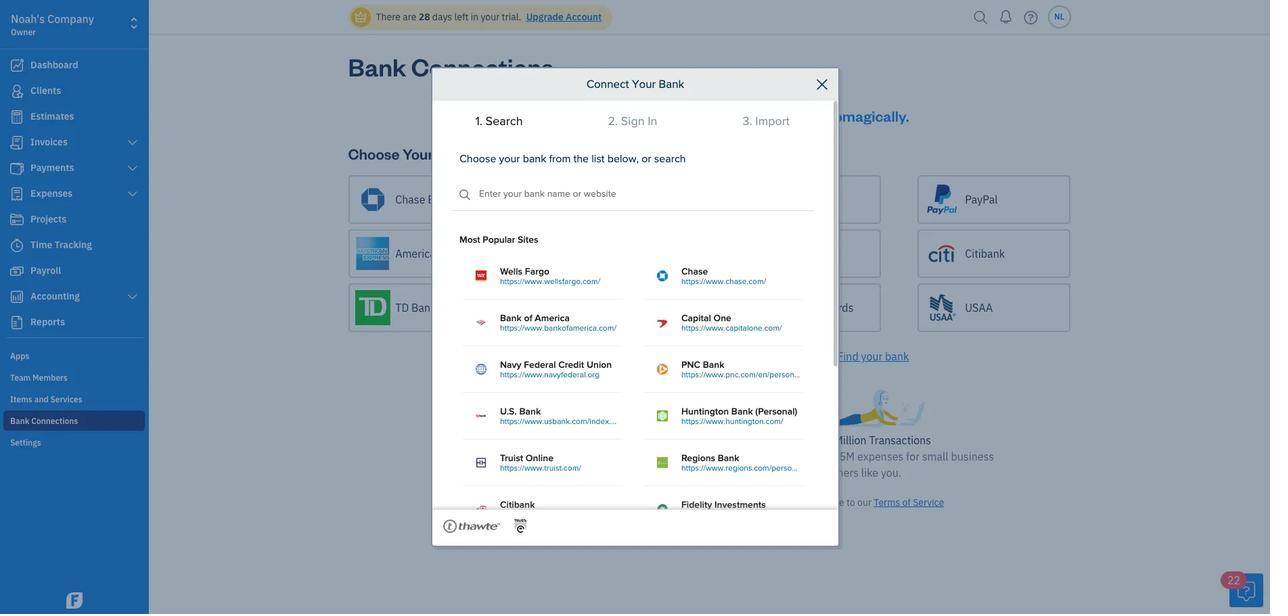 Task type: vqa. For each thing, say whether or not it's contained in the screenshot.
a within the Choose a Theme Color
no



Task type: locate. For each thing, give the bounding box(es) containing it.
for inside over 35 million transactions we've imported over 35m expenses for small business owners like you.
[[906, 450, 920, 464]]

paypal
[[965, 193, 998, 206]]

1 chevron large down image from the top
[[126, 137, 139, 148]]

institutions.
[[777, 350, 835, 363]]

for left tax at the right
[[719, 106, 738, 125]]

your for all
[[531, 106, 562, 125]]

1 vertical spatial your
[[403, 144, 434, 163]]

1 vertical spatial in
[[633, 106, 645, 125]]

any
[[599, 497, 614, 509]]

left
[[454, 11, 469, 23]]

your right choose
[[403, 144, 434, 163]]

bank right find
[[885, 350, 909, 363]]

0 vertical spatial we
[[614, 350, 629, 363]]

owner
[[11, 27, 36, 37]]

don't see your bank? we support over 14,000 financial institutions. find your bank
[[510, 350, 909, 363]]

upgrade
[[526, 11, 564, 23]]

plan.
[[637, 497, 658, 509]]

your down ssl
[[562, 466, 583, 480]]

time.
[[769, 106, 807, 125]]

american express
[[395, 247, 483, 261]]

all your expenses in one place for tax time. automagically.
[[510, 106, 909, 125]]

1 horizontal spatial for
[[906, 450, 920, 464]]

your right the see
[[558, 350, 579, 363]]

for down transactions
[[906, 450, 920, 464]]

there
[[376, 11, 401, 23]]

bank-level security we use 128-bit ssl encryption (the same as your bank).
[[482, 434, 631, 480]]

bit
[[544, 450, 556, 464]]

0 vertical spatial over
[[672, 350, 693, 363]]

1 horizontal spatial of
[[902, 497, 911, 509]]

level
[[537, 434, 562, 447]]

bank of america
[[585, 193, 665, 206]]

of right the terms
[[902, 497, 911, 509]]

bank left account
[[744, 497, 764, 509]]

citibank
[[965, 247, 1005, 261]]

1 vertical spatial we
[[482, 450, 497, 464]]

to
[[475, 144, 488, 163], [847, 497, 855, 509]]

2 chevron large down image from the top
[[126, 163, 139, 174]]

apps image
[[10, 351, 145, 361]]

14,000
[[696, 350, 731, 363]]

terms of service link
[[874, 497, 944, 509]]

over down 35
[[809, 450, 830, 464]]

to left our
[[847, 497, 855, 509]]

1 vertical spatial for
[[906, 450, 920, 464]]

search image
[[970, 7, 992, 27]]

expenses
[[565, 106, 630, 125]]

0 horizontal spatial in
[[471, 11, 478, 23]]

your right 'all'
[[531, 106, 562, 125]]

of left america
[[613, 193, 622, 206]]

dashboard image
[[9, 59, 25, 72]]

0 vertical spatial for
[[719, 106, 738, 125]]

america
[[625, 193, 665, 206]]

timer image
[[9, 239, 25, 252]]

bank right td
[[411, 301, 436, 315]]

1 horizontal spatial over
[[809, 450, 830, 464]]

over for 35m
[[809, 450, 830, 464]]

business
[[951, 450, 994, 464]]

in right left
[[471, 11, 478, 23]]

4 chevron large down image from the top
[[126, 292, 139, 302]]

0 horizontal spatial bank
[[744, 497, 764, 509]]

imported
[[762, 450, 807, 464]]

0 horizontal spatial to
[[475, 144, 488, 163]]

you
[[803, 497, 818, 509]]

128-
[[520, 450, 544, 464]]

1 horizontal spatial your
[[531, 106, 562, 125]]

td bank usa
[[395, 301, 459, 315]]

your right connecting
[[722, 497, 741, 509]]

bank left import
[[475, 497, 496, 509]]

your
[[531, 106, 562, 125], [403, 144, 434, 163]]

choose your bank to get started
[[348, 144, 570, 163]]

over left 14,000
[[672, 350, 693, 363]]

with
[[578, 497, 597, 509]]

0 horizontal spatial we
[[482, 450, 497, 464]]

0 vertical spatial bank
[[885, 350, 909, 363]]

chase
[[395, 193, 425, 206]]

0 vertical spatial your
[[531, 106, 562, 125]]

are
[[403, 11, 416, 23]]

35m
[[833, 450, 855, 464]]

for
[[719, 106, 738, 125], [906, 450, 920, 464]]

security
[[565, 434, 605, 447]]

estimate image
[[9, 110, 25, 124]]

your
[[481, 11, 500, 23], [558, 350, 579, 363], [861, 350, 883, 363], [562, 466, 583, 480], [722, 497, 741, 509]]

we
[[614, 350, 629, 363], [482, 450, 497, 464]]

chevron large down image for invoice icon
[[126, 137, 139, 148]]

bank import is available with any paid plan. by connecting your bank account you agree to our terms of service
[[475, 497, 944, 509]]

0 horizontal spatial your
[[403, 144, 434, 163]]

dialog
[[0, 51, 1270, 564]]

we right bank?
[[614, 350, 629, 363]]

1 vertical spatial over
[[809, 450, 830, 464]]

over
[[672, 350, 693, 363], [809, 450, 830, 464]]

citi
[[775, 301, 791, 315]]

find your bank link
[[837, 350, 909, 363]]

chevron large down image
[[126, 137, 139, 148], [126, 163, 139, 174], [126, 189, 139, 200], [126, 292, 139, 302]]

we left use
[[482, 450, 497, 464]]

like
[[861, 466, 878, 480]]

our
[[857, 497, 872, 509]]

find
[[837, 350, 858, 363]]

citi credit cards
[[775, 301, 854, 315]]

payment image
[[9, 162, 25, 175]]

million
[[834, 434, 867, 447]]

in left one
[[633, 106, 645, 125]]

money image
[[9, 265, 25, 278]]

over
[[793, 434, 816, 447]]

0 horizontal spatial for
[[719, 106, 738, 125]]

in
[[471, 11, 478, 23], [633, 106, 645, 125]]

of
[[613, 193, 622, 206], [902, 497, 911, 509]]

noah's company owner
[[11, 12, 94, 37]]

over inside over 35 million transactions we've imported over 35m expenses for small business owners like you.
[[809, 450, 830, 464]]

to left get
[[475, 144, 488, 163]]

fargo
[[804, 193, 831, 206]]

choose
[[348, 144, 400, 163]]

go to help image
[[1020, 7, 1042, 27]]

bank).
[[586, 466, 616, 480]]

bank
[[885, 350, 909, 363], [744, 497, 764, 509]]

0 vertical spatial of
[[613, 193, 622, 206]]

0 horizontal spatial over
[[672, 350, 693, 363]]

see
[[538, 350, 555, 363]]

1 horizontal spatial to
[[847, 497, 855, 509]]

team members image
[[10, 372, 145, 383]]

1 vertical spatial to
[[847, 497, 855, 509]]

one
[[648, 106, 676, 125]]

bank left get
[[437, 144, 472, 163]]

1 horizontal spatial we
[[614, 350, 629, 363]]

bank
[[348, 51, 406, 83], [437, 144, 472, 163], [428, 193, 452, 206], [585, 193, 610, 206], [411, 301, 436, 315], [475, 497, 496, 509]]

3 chevron large down image from the top
[[126, 189, 139, 200]]

bank-
[[509, 434, 537, 447]]

cards
[[826, 301, 854, 315]]

0 vertical spatial in
[[471, 11, 478, 23]]

usaa
[[965, 301, 993, 315]]

bank left america
[[585, 193, 610, 206]]



Task type: describe. For each thing, give the bounding box(es) containing it.
connecting
[[673, 497, 720, 509]]

1 horizontal spatial in
[[633, 106, 645, 125]]

encryption
[[579, 450, 631, 464]]

(the
[[497, 466, 517, 480]]

0 vertical spatial to
[[475, 144, 488, 163]]

paid
[[616, 497, 635, 509]]

small
[[922, 450, 948, 464]]

account
[[767, 497, 801, 509]]

35
[[819, 434, 832, 447]]

freshbooks image
[[64, 593, 85, 609]]

chevron large down image for expense icon
[[126, 189, 139, 200]]

credit
[[794, 301, 823, 315]]

financial
[[734, 350, 775, 363]]

connections
[[411, 51, 553, 83]]

place
[[679, 106, 716, 125]]

as
[[548, 466, 559, 480]]

invoice image
[[9, 136, 25, 150]]

upgrade account link
[[524, 11, 602, 23]]

0 horizontal spatial of
[[613, 193, 622, 206]]

by
[[660, 497, 671, 509]]

support
[[632, 350, 669, 363]]

account
[[566, 11, 602, 23]]

over 35 million transactions we've imported over 35m expenses for small business owners like you.
[[730, 434, 994, 480]]

your inside bank-level security we use 128-bit ssl encryption (the same as your bank).
[[562, 466, 583, 480]]

chevron large down image for payment "icon"
[[126, 163, 139, 174]]

bank connections image
[[10, 415, 145, 426]]

project image
[[9, 213, 25, 227]]

chase bank
[[395, 193, 452, 206]]

same
[[519, 466, 546, 480]]

td
[[395, 301, 409, 315]]

wells
[[775, 193, 802, 206]]

your for choose
[[403, 144, 434, 163]]

your left the trial.
[[481, 11, 500, 23]]

started
[[519, 144, 570, 163]]

transactions
[[869, 434, 931, 447]]

usa
[[439, 301, 459, 315]]

settings image
[[10, 437, 145, 448]]

items and services image
[[10, 394, 145, 405]]

noah's
[[11, 12, 45, 26]]

terms
[[874, 497, 900, 509]]

we inside bank-level security we use 128-bit ssl encryption (the same as your bank).
[[482, 450, 497, 464]]

crown image
[[354, 10, 368, 24]]

company
[[47, 12, 94, 26]]

express
[[444, 247, 483, 261]]

automagically.
[[810, 106, 909, 125]]

over for 14,000
[[672, 350, 693, 363]]

we've
[[730, 450, 760, 464]]

client image
[[9, 85, 25, 98]]

use
[[500, 450, 517, 464]]

agree
[[820, 497, 844, 509]]

1 horizontal spatial bank
[[885, 350, 909, 363]]

main element
[[0, 0, 183, 614]]

owners
[[823, 466, 859, 480]]

ssl
[[559, 450, 577, 464]]

1 vertical spatial bank
[[744, 497, 764, 509]]

bank right chase
[[428, 193, 452, 206]]

wells fargo
[[775, 193, 831, 206]]

american
[[395, 247, 442, 261]]

you.
[[881, 466, 901, 480]]

get
[[491, 144, 516, 163]]

bank connections
[[348, 51, 553, 83]]

chevron large down image for chart image
[[126, 292, 139, 302]]

bank down "there"
[[348, 51, 406, 83]]

service
[[913, 497, 944, 509]]

is
[[529, 497, 536, 509]]

expense image
[[9, 187, 25, 201]]

chart image
[[9, 290, 25, 304]]

1 vertical spatial of
[[902, 497, 911, 509]]

import
[[499, 497, 527, 509]]

28
[[419, 11, 430, 23]]

all
[[510, 106, 528, 125]]

expenses
[[857, 450, 904, 464]]

report image
[[9, 316, 25, 330]]

tax
[[741, 106, 766, 125]]

days
[[432, 11, 452, 23]]

your right find
[[861, 350, 883, 363]]

don't
[[510, 350, 536, 363]]

bank?
[[582, 350, 611, 363]]

there are 28 days left in your trial. upgrade account
[[376, 11, 602, 23]]

available
[[538, 497, 576, 509]]



